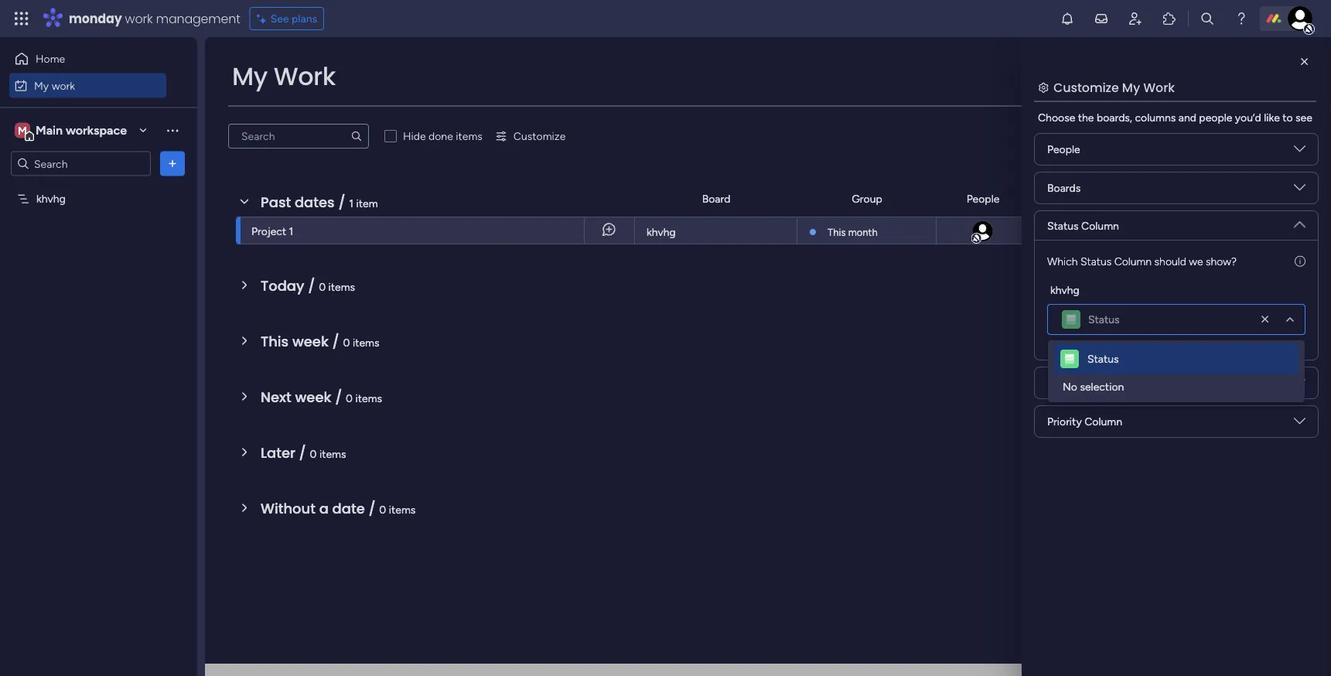 Task type: vqa. For each thing, say whether or not it's contained in the screenshot.
boards,
yes



Task type: describe. For each thing, give the bounding box(es) containing it.
next
[[261, 387, 292, 407]]

khvhg for khvhg link
[[647, 226, 676, 239]]

see
[[1296, 111, 1313, 124]]

no
[[1063, 380, 1078, 394]]

0 vertical spatial people
[[1048, 143, 1081, 156]]

without
[[261, 499, 316, 519]]

monday
[[69, 10, 122, 27]]

dapulse dropdown down arrow image for status column
[[1295, 213, 1306, 230]]

khvhg group
[[1048, 282, 1306, 335]]

month
[[849, 226, 878, 238]]

0 inside today / 0 items
[[319, 280, 326, 293]]

/ up "next week / 0 items"
[[332, 332, 340, 351]]

1 inside past dates / 1 item
[[349, 197, 354, 210]]

my work
[[232, 59, 336, 94]]

date column
[[1048, 376, 1111, 390]]

plans
[[292, 12, 317, 25]]

boards,
[[1097, 111, 1133, 124]]

group
[[852, 192, 883, 205]]

gary orlando image
[[972, 220, 995, 243]]

1 vertical spatial 1
[[289, 224, 294, 238]]

notifications image
[[1060, 11, 1076, 26]]

later
[[261, 443, 296, 463]]

selection
[[1081, 380, 1125, 394]]

workspace image
[[15, 122, 30, 139]]

m
[[18, 124, 27, 137]]

workspace options image
[[165, 122, 180, 138]]

item
[[356, 197, 378, 210]]

done
[[429, 130, 453, 143]]

column for status column
[[1082, 219, 1120, 232]]

you'd
[[1236, 111, 1262, 124]]

date
[[332, 499, 365, 519]]

date for date
[[1073, 192, 1096, 205]]

nov 15, 09:00 am
[[1056, 224, 1137, 237]]

choose
[[1039, 111, 1076, 124]]

/ right date
[[369, 499, 376, 519]]

priority column
[[1048, 415, 1123, 428]]

priority for priority column
[[1048, 415, 1082, 428]]

to
[[1283, 111, 1294, 124]]

2 horizontal spatial my
[[1123, 79, 1141, 96]]

items right done
[[456, 130, 483, 143]]

work inside main content
[[1144, 79, 1176, 96]]

customize for customize my work
[[1054, 79, 1120, 96]]

15,
[[1077, 224, 1089, 237]]

dapulse dropdown down arrow image for boards
[[1295, 182, 1306, 199]]

items inside today / 0 items
[[329, 280, 355, 293]]

a
[[319, 499, 329, 519]]

items inside this week / 0 items
[[353, 336, 380, 349]]

Search in workspace field
[[33, 155, 129, 173]]

without a date / 0 items
[[261, 499, 416, 519]]

khvhg heading
[[1051, 282, 1080, 298]]

0 inside "next week / 0 items"
[[346, 392, 353, 405]]

date for date column
[[1048, 376, 1071, 390]]

customize for customize
[[514, 130, 566, 143]]

khvhg link
[[645, 217, 788, 245]]

week for next
[[295, 387, 332, 407]]

monday work management
[[69, 10, 240, 27]]

columns
[[1136, 111, 1177, 124]]

hide
[[403, 130, 426, 143]]

items inside "next week / 0 items"
[[356, 392, 382, 405]]

0 inside this week / 0 items
[[343, 336, 350, 349]]

dapulse dropdown down arrow image for people
[[1295, 143, 1306, 161]]

project 1
[[252, 224, 294, 238]]

work for monday
[[125, 10, 153, 27]]

0 inside without a date / 0 items
[[379, 503, 386, 516]]



Task type: locate. For each thing, give the bounding box(es) containing it.
help image
[[1234, 11, 1250, 26]]

my
[[232, 59, 268, 94], [1123, 79, 1141, 96], [34, 79, 49, 92]]

0 horizontal spatial work
[[52, 79, 75, 92]]

people
[[1200, 111, 1233, 124]]

1 vertical spatial work
[[52, 79, 75, 92]]

1 vertical spatial customize
[[514, 130, 566, 143]]

0 horizontal spatial people
[[967, 192, 1000, 205]]

my for my work
[[34, 79, 49, 92]]

0 horizontal spatial work
[[274, 59, 336, 94]]

1 horizontal spatial people
[[1048, 143, 1081, 156]]

hide done items
[[403, 130, 483, 143]]

2 dapulse dropdown down arrow image from the top
[[1295, 213, 1306, 230]]

column
[[1082, 219, 1120, 232], [1115, 255, 1152, 268], [1073, 376, 1111, 390], [1085, 415, 1123, 428]]

home button
[[9, 46, 166, 71]]

gary orlando image
[[1289, 6, 1313, 31]]

this for month
[[828, 226, 846, 238]]

1 horizontal spatial date
[[1073, 192, 1096, 205]]

next week / 0 items
[[261, 387, 382, 407]]

see
[[271, 12, 289, 25]]

work
[[274, 59, 336, 94], [1144, 79, 1176, 96]]

this up next
[[261, 332, 289, 351]]

khvhg list box
[[0, 183, 197, 421]]

past
[[261, 192, 291, 212]]

1 horizontal spatial customize
[[1054, 79, 1120, 96]]

inbox image
[[1094, 11, 1110, 26]]

work for my
[[52, 79, 75, 92]]

items up this week / 0 items
[[329, 280, 355, 293]]

this week / 0 items
[[261, 332, 380, 351]]

1 vertical spatial priority
[[1048, 415, 1082, 428]]

workspace selection element
[[15, 121, 129, 141]]

items right later at the bottom of the page
[[320, 447, 346, 460]]

0 vertical spatial customize
[[1054, 79, 1120, 96]]

should
[[1155, 255, 1187, 268]]

v2 overdue deadline image
[[1035, 223, 1048, 238]]

no selection
[[1063, 380, 1125, 394]]

work
[[125, 10, 153, 27], [52, 79, 75, 92]]

work down 'plans'
[[274, 59, 336, 94]]

people
[[1048, 143, 1081, 156], [967, 192, 1000, 205]]

show?
[[1206, 255, 1237, 268]]

date
[[1073, 192, 1096, 205], [1048, 376, 1071, 390]]

my work
[[34, 79, 75, 92]]

1
[[349, 197, 354, 210], [289, 224, 294, 238]]

1 vertical spatial this
[[261, 332, 289, 351]]

0 right date
[[379, 503, 386, 516]]

nov
[[1056, 224, 1074, 237]]

see plans button
[[250, 7, 324, 30]]

0 horizontal spatial khvhg
[[36, 192, 66, 205]]

0 vertical spatial 1
[[349, 197, 354, 210]]

date left selection
[[1048, 376, 1071, 390]]

boards
[[1048, 181, 1081, 195]]

1 horizontal spatial priority
[[1284, 192, 1318, 205]]

week down today / 0 items
[[292, 332, 329, 351]]

column left am
[[1082, 219, 1120, 232]]

0 inside later / 0 items
[[310, 447, 317, 460]]

0 vertical spatial week
[[292, 332, 329, 351]]

which
[[1048, 255, 1078, 268]]

1 left item
[[349, 197, 354, 210]]

0 horizontal spatial this
[[261, 332, 289, 351]]

dapulse dropdown down arrow image for priority column
[[1295, 416, 1306, 433]]

2 horizontal spatial khvhg
[[1051, 283, 1080, 296]]

khvhg inside list box
[[36, 192, 66, 205]]

dates
[[295, 192, 335, 212]]

my up the boards,
[[1123, 79, 1141, 96]]

3 dapulse dropdown down arrow image from the top
[[1295, 416, 1306, 433]]

past dates / 1 item
[[261, 192, 378, 212]]

and
[[1179, 111, 1197, 124]]

1 dapulse dropdown down arrow image from the top
[[1295, 182, 1306, 199]]

1 horizontal spatial this
[[828, 226, 846, 238]]

0 vertical spatial date
[[1073, 192, 1096, 205]]

1 vertical spatial dapulse dropdown down arrow image
[[1295, 213, 1306, 230]]

work up columns
[[1144, 79, 1176, 96]]

/ right today
[[308, 276, 315, 296]]

invite members image
[[1128, 11, 1144, 26]]

dapulse dropdown down arrow image for date column
[[1295, 377, 1306, 394]]

today
[[261, 276, 305, 296]]

0 right today
[[319, 280, 326, 293]]

items
[[456, 130, 483, 143], [329, 280, 355, 293], [353, 336, 380, 349], [356, 392, 382, 405], [320, 447, 346, 460], [389, 503, 416, 516]]

people up gary orlando image
[[967, 192, 1000, 205]]

1 vertical spatial week
[[295, 387, 332, 407]]

khvhg for 'khvhg' 'group'
[[1051, 283, 1080, 296]]

0 vertical spatial this
[[828, 226, 846, 238]]

/ right later at the bottom of the page
[[299, 443, 306, 463]]

apps image
[[1162, 11, 1178, 26]]

0 vertical spatial priority
[[1284, 192, 1318, 205]]

home
[[36, 52, 65, 65]]

select product image
[[14, 11, 29, 26]]

main workspace
[[36, 123, 127, 138]]

1 right project
[[289, 224, 294, 238]]

which status column should we show?
[[1048, 255, 1237, 268]]

work right monday
[[125, 10, 153, 27]]

this
[[828, 226, 846, 238], [261, 332, 289, 351]]

board
[[702, 192, 731, 205]]

my for my work
[[232, 59, 268, 94]]

search everything image
[[1200, 11, 1216, 26]]

0 horizontal spatial my
[[34, 79, 49, 92]]

1 horizontal spatial 1
[[349, 197, 354, 210]]

main content
[[205, 37, 1332, 676]]

1 vertical spatial people
[[967, 192, 1000, 205]]

we
[[1190, 255, 1204, 268]]

items right date
[[389, 503, 416, 516]]

status column
[[1048, 219, 1120, 232]]

choose the boards, columns and people you'd like to see
[[1039, 111, 1313, 124]]

column up priority column
[[1073, 376, 1111, 390]]

management
[[156, 10, 240, 27]]

later / 0 items
[[261, 443, 346, 463]]

my inside my work button
[[34, 79, 49, 92]]

0 down this week / 0 items
[[346, 392, 353, 405]]

09:00
[[1091, 224, 1119, 237]]

customize
[[1054, 79, 1120, 96], [514, 130, 566, 143]]

am
[[1122, 224, 1137, 237]]

0 right later at the bottom of the page
[[310, 447, 317, 460]]

0
[[319, 280, 326, 293], [343, 336, 350, 349], [346, 392, 353, 405], [310, 447, 317, 460], [379, 503, 386, 516]]

customize inside customize button
[[514, 130, 566, 143]]

date up status column
[[1073, 192, 1096, 205]]

2 vertical spatial khvhg
[[1051, 283, 1080, 296]]

0 vertical spatial work
[[125, 10, 153, 27]]

priority for priority
[[1284, 192, 1318, 205]]

2 vertical spatial dapulse dropdown down arrow image
[[1295, 416, 1306, 433]]

items inside later / 0 items
[[320, 447, 346, 460]]

0 horizontal spatial priority
[[1048, 415, 1082, 428]]

0 up "next week / 0 items"
[[343, 336, 350, 349]]

week for this
[[292, 332, 329, 351]]

like
[[1265, 111, 1281, 124]]

priority down "no"
[[1048, 415, 1082, 428]]

search image
[[351, 130, 363, 142]]

option
[[0, 185, 197, 188]]

1 vertical spatial khvhg
[[647, 226, 676, 239]]

/
[[338, 192, 346, 212], [308, 276, 315, 296], [332, 332, 340, 351], [335, 387, 342, 407], [299, 443, 306, 463], [369, 499, 376, 519]]

work down home
[[52, 79, 75, 92]]

priority up v2 info image
[[1284, 192, 1318, 205]]

items down this week / 0 items
[[356, 392, 382, 405]]

priority
[[1284, 192, 1318, 205], [1048, 415, 1082, 428]]

people down choose on the top
[[1048, 143, 1081, 156]]

see plans
[[271, 12, 317, 25]]

week
[[292, 332, 329, 351], [295, 387, 332, 407]]

column down am
[[1115, 255, 1152, 268]]

khvhg inside 'group'
[[1051, 283, 1080, 296]]

Filter dashboard by text search field
[[228, 124, 369, 149]]

main content containing past dates /
[[205, 37, 1332, 676]]

status
[[1177, 192, 1208, 205], [1048, 219, 1079, 232], [1081, 255, 1112, 268], [1089, 313, 1120, 326], [1088, 353, 1120, 366]]

1 horizontal spatial work
[[125, 10, 153, 27]]

1 vertical spatial date
[[1048, 376, 1071, 390]]

the
[[1079, 111, 1095, 124]]

0 vertical spatial dapulse dropdown down arrow image
[[1295, 182, 1306, 199]]

options image
[[165, 156, 180, 171]]

None search field
[[228, 124, 369, 149]]

0 horizontal spatial date
[[1048, 376, 1071, 390]]

my down home
[[34, 79, 49, 92]]

project
[[252, 224, 286, 238]]

work inside button
[[52, 79, 75, 92]]

0 horizontal spatial customize
[[514, 130, 566, 143]]

my down see plans button
[[232, 59, 268, 94]]

week right next
[[295, 387, 332, 407]]

1 dapulse dropdown down arrow image from the top
[[1295, 143, 1306, 161]]

0 horizontal spatial 1
[[289, 224, 294, 238]]

this month
[[828, 226, 878, 238]]

1 horizontal spatial my
[[232, 59, 268, 94]]

workspace
[[66, 123, 127, 138]]

v2 info image
[[1295, 253, 1306, 269]]

status inside 'khvhg' 'group'
[[1089, 313, 1120, 326]]

my work button
[[9, 73, 166, 98]]

main
[[36, 123, 63, 138]]

0 vertical spatial dapulse dropdown down arrow image
[[1295, 143, 1306, 161]]

items up "next week / 0 items"
[[353, 336, 380, 349]]

column down selection
[[1085, 415, 1123, 428]]

2 dapulse dropdown down arrow image from the top
[[1295, 377, 1306, 394]]

column for date column
[[1073, 376, 1111, 390]]

customize button
[[489, 124, 572, 149]]

items inside without a date / 0 items
[[389, 503, 416, 516]]

customize my work
[[1054, 79, 1176, 96]]

1 horizontal spatial khvhg
[[647, 226, 676, 239]]

khvhg
[[36, 192, 66, 205], [647, 226, 676, 239], [1051, 283, 1080, 296]]

this left month
[[828, 226, 846, 238]]

/ down this week / 0 items
[[335, 387, 342, 407]]

today / 0 items
[[261, 276, 355, 296]]

1 horizontal spatial work
[[1144, 79, 1176, 96]]

dapulse dropdown down arrow image
[[1295, 182, 1306, 199], [1295, 213, 1306, 230], [1295, 416, 1306, 433]]

1 vertical spatial dapulse dropdown down arrow image
[[1295, 377, 1306, 394]]

dapulse dropdown down arrow image
[[1295, 143, 1306, 161], [1295, 377, 1306, 394]]

0 vertical spatial khvhg
[[36, 192, 66, 205]]

/ left item
[[338, 192, 346, 212]]

column for priority column
[[1085, 415, 1123, 428]]

this for week
[[261, 332, 289, 351]]



